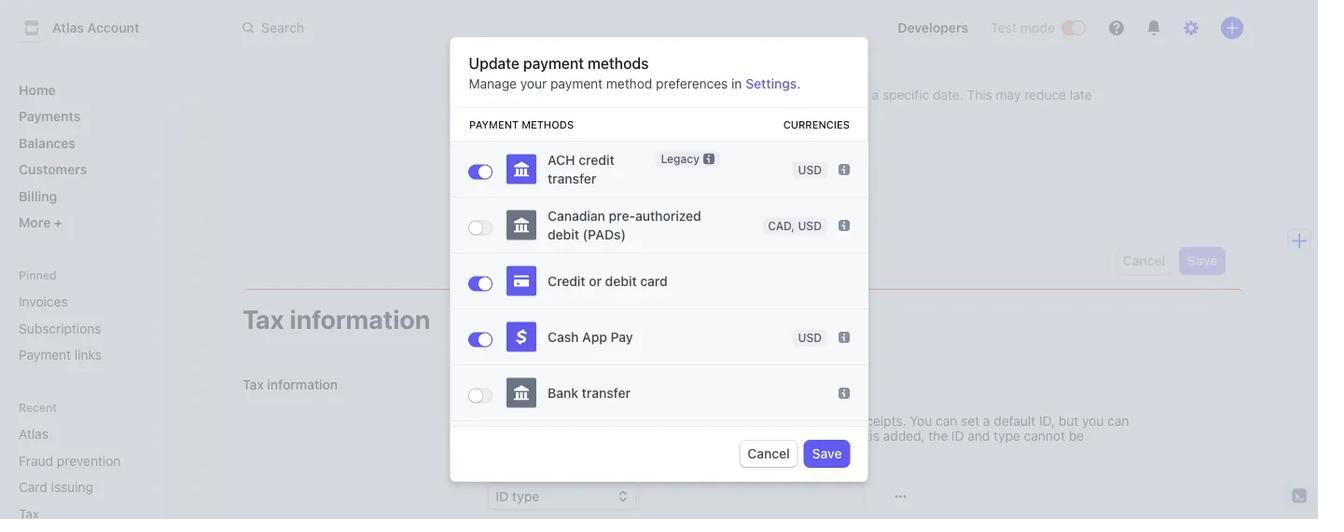 Task type: locate. For each thing, give the bounding box(es) containing it.
in for tax
[[708, 414, 719, 429]]

usd
[[798, 164, 822, 177], [798, 220, 822, 233], [798, 332, 822, 345]]

recent navigation links element
[[0, 400, 205, 520]]

1 horizontal spatial or
[[803, 414, 815, 429]]

the
[[869, 22, 889, 38], [841, 40, 860, 56], [530, 88, 549, 103], [929, 429, 948, 445]]

or
[[589, 273, 601, 289], [803, 414, 815, 429]]

save for topmost save "button"
[[1188, 254, 1218, 269]]

atlas left the account
[[52, 20, 84, 35]]

0 horizontal spatial save
[[812, 446, 842, 462]]

invoice up download,
[[716, 22, 760, 38]]

canadian
[[547, 208, 605, 223]]

id left is
[[854, 429, 866, 445]]

on
[[509, 88, 526, 103]]

1 vertical spatial debit
[[605, 273, 636, 289]]

0 vertical spatial schedule
[[623, 70, 679, 85]]

schedule down 'new'
[[738, 88, 792, 103]]

type
[[994, 429, 1021, 445]]

payment down on
[[469, 119, 518, 131]]

0 vertical spatial manage
[[469, 76, 517, 91]]

manage inside button
[[712, 181, 761, 196]]

schedule inside on the payment page, customers can schedule payment for a specific date. this may reduce late payments.
[[738, 88, 792, 103]]

0 horizontal spatial and
[[790, 40, 812, 56]]

invoices
[[19, 294, 68, 310]]

include
[[661, 414, 704, 429]]

an
[[698, 22, 713, 38]]

0 vertical spatial and
[[790, 40, 812, 56]]

id up any
[[513, 378, 526, 393]]

new
[[760, 72, 784, 85]]

debit down canadian
[[547, 227, 579, 242]]

debit
[[547, 227, 579, 242], [605, 273, 636, 289]]

2 horizontal spatial id
[[952, 429, 964, 445]]

manage down update
[[469, 76, 517, 91]]

home link
[[11, 75, 190, 105]]

email
[[939, 22, 972, 38], [819, 414, 851, 429]]

atlas account button
[[19, 15, 158, 41]]

cash app pay
[[547, 329, 633, 345]]

preferences
[[656, 76, 728, 91]]

2 horizontal spatial in
[[854, 22, 865, 38]]

0 vertical spatial methods
[[588, 55, 649, 72]]

1 vertical spatial usd
[[798, 220, 822, 233]]

of
[[904, 40, 916, 56]]

1 vertical spatial save button
[[805, 441, 850, 467]]

0 horizontal spatial in
[[708, 414, 719, 429]]

legacy
[[661, 153, 699, 166]]

a left stripe-
[[557, 22, 565, 38]]

atlas up fraud
[[19, 427, 48, 442]]

manage down legacy "element"
[[712, 181, 761, 196]]

can right you
[[1108, 414, 1129, 429]]

atlas inside button
[[52, 20, 84, 35]]

atlas account
[[52, 20, 139, 35]]

0 horizontal spatial cancel button
[[740, 441, 797, 467]]

1 horizontal spatial cancel
[[1123, 254, 1166, 269]]

tax left is
[[832, 429, 850, 445]]

a right once
[[821, 429, 828, 445]]

1 vertical spatial save
[[812, 446, 842, 462]]

payment down payment methods
[[488, 147, 542, 163]]

the right added,
[[929, 429, 948, 445]]

methods up method on the top
[[588, 55, 649, 72]]

0 vertical spatial email
[[939, 22, 972, 38]]

1 vertical spatial payment
[[488, 147, 542, 163]]

2 vertical spatial in
[[708, 414, 719, 429]]

usd down currencies in the top right of the page
[[798, 164, 822, 177]]

to right like
[[645, 414, 657, 429]]

links
[[74, 348, 102, 363]]

customers link
[[11, 154, 190, 185]]

1 vertical spatial in
[[732, 76, 742, 91]]

in right the page
[[854, 22, 865, 38]]

0 vertical spatial payment
[[469, 119, 518, 131]]

2 vertical spatial payment
[[19, 348, 71, 363]]

default
[[994, 414, 1036, 429]]

search
[[261, 20, 304, 35]]

schedule
[[623, 70, 679, 85], [738, 88, 792, 103]]

issuing
[[51, 480, 93, 495]]

customers
[[509, 40, 574, 56], [19, 162, 87, 177]]

debit left card
[[605, 273, 636, 289]]

pinned element
[[11, 287, 190, 370]]

in left settings
[[732, 76, 742, 91]]

the up status
[[869, 22, 889, 38]]

cad, usd
[[768, 220, 822, 233]]

bank
[[547, 385, 578, 401]]

customers down include
[[509, 40, 574, 56]]

0 vertical spatial cancel
[[1123, 254, 1166, 269]]

payment down subscriptions
[[19, 348, 71, 363]]

customize
[[532, 429, 594, 445]]

1 horizontal spatial manage
[[712, 181, 761, 196]]

manage
[[469, 76, 517, 91], [712, 181, 761, 196]]

0 horizontal spatial cancel
[[748, 446, 790, 462]]

link right this
[[656, 40, 677, 56]]

0 horizontal spatial or
[[589, 273, 601, 289]]

0 horizontal spatial debit
[[547, 227, 579, 242]]

0 vertical spatial debit
[[547, 227, 579, 242]]

methods inside update payment methods manage your payment method preferences in settings .
[[588, 55, 649, 72]]

and left see
[[790, 40, 812, 56]]

0 horizontal spatial atlas
[[19, 427, 48, 442]]

cancel
[[1123, 254, 1166, 269], [748, 446, 790, 462]]

1 horizontal spatial schedule
[[738, 88, 792, 103]]

1 vertical spatial manage
[[712, 181, 761, 196]]

1 vertical spatial link
[[656, 40, 677, 56]]

may
[[996, 88, 1021, 103]]

in inside include a stripe-hosted link to an invoice payment page in the invoice email customers can visit this link to pay, download, and see the status of their invoice.
[[854, 22, 865, 38]]

to
[[682, 22, 695, 38], [681, 40, 693, 56], [607, 70, 620, 85], [645, 414, 657, 429]]

methods
[[521, 119, 574, 131]]

page,
[[608, 88, 642, 103]]

payment inside 'link'
[[19, 348, 71, 363]]

0 vertical spatial cancel button
[[1116, 249, 1173, 275]]

save button
[[1180, 249, 1225, 275], [805, 441, 850, 467]]

learn more
[[575, 106, 645, 122]]

cash
[[547, 329, 578, 345]]

changed.
[[488, 445, 544, 460]]

and inside include a stripe-hosted link to an invoice payment page in the invoice email customers can visit this link to pay, download, and see the status of their invoice.
[[790, 40, 812, 56]]

1 horizontal spatial save
[[1188, 254, 1218, 269]]

set
[[961, 414, 980, 429]]

0 horizontal spatial tax
[[541, 414, 559, 429]]

0 vertical spatial usd
[[798, 164, 822, 177]]

learn more link
[[575, 105, 645, 124]]

more
[[613, 106, 645, 122]]

their
[[920, 40, 947, 56]]

1 horizontal spatial customers
[[509, 40, 574, 56]]

1 horizontal spatial and
[[968, 429, 990, 445]]

mode
[[1020, 20, 1055, 35]]

id right the you
[[952, 429, 964, 445]]

can inside on the payment page, customers can schedule payment for a specific date. this may reduce late payments.
[[713, 88, 734, 103]]

or right pdfs
[[803, 414, 815, 429]]

1 vertical spatial schedule
[[738, 88, 792, 103]]

(pads)
[[582, 227, 626, 242]]

balances
[[19, 135, 76, 151]]

1 vertical spatial tax information
[[243, 378, 338, 393]]

1 horizontal spatial in
[[732, 76, 742, 91]]

card issuing link
[[11, 473, 164, 503]]

1 horizontal spatial save button
[[1180, 249, 1225, 275]]

transfer inside ach credit transfer
[[547, 171, 596, 186]]

payments
[[19, 109, 81, 124]]

1 vertical spatial cancel button
[[740, 441, 797, 467]]

1 usd from the top
[[798, 164, 822, 177]]

atlas inside recent element
[[19, 427, 48, 442]]

0 vertical spatial customers
[[509, 40, 574, 56]]

pay
[[610, 329, 633, 345]]

payment methods
[[488, 147, 600, 163]]

card
[[640, 273, 667, 289]]

1 horizontal spatial id
[[854, 429, 866, 445]]

1 vertical spatial cancel
[[748, 446, 790, 462]]

link right hosted
[[657, 22, 679, 38]]

0 vertical spatial save
[[1188, 254, 1218, 269]]

and left type
[[968, 429, 990, 445]]

core navigation links element
[[11, 75, 190, 238]]

1 vertical spatial or
[[803, 414, 815, 429]]

usd up pdfs
[[798, 332, 822, 345]]

1 horizontal spatial cancel button
[[1116, 249, 1173, 275]]

id
[[513, 378, 526, 393], [854, 429, 866, 445], [952, 429, 964, 445]]

can left the set
[[936, 414, 958, 429]]

1 vertical spatial customers
[[19, 162, 87, 177]]

0 vertical spatial in
[[854, 22, 865, 38]]

payment up download,
[[763, 22, 817, 38]]

1 vertical spatial atlas
[[19, 427, 48, 442]]

with
[[676, 429, 701, 445]]

payment up learn
[[551, 76, 603, 91]]

a right for on the right
[[872, 88, 879, 103]]

any
[[516, 414, 537, 429]]

once
[[786, 429, 818, 445]]

app
[[582, 329, 607, 345]]

email up the invoice.
[[939, 22, 972, 38]]

customer
[[546, 70, 604, 85]]

or right credit
[[589, 273, 601, 289]]

include a stripe-hosted link to an invoice payment page in the invoice email customers can visit this link to pay, download, and see the status of their invoice.
[[509, 22, 997, 56]]

the up the payments.
[[530, 88, 549, 103]]

atlas link
[[11, 419, 164, 450]]

1 horizontal spatial email
[[939, 22, 972, 38]]

1 horizontal spatial atlas
[[52, 20, 84, 35]]

the down the page
[[841, 40, 860, 56]]

payment
[[763, 22, 817, 38], [523, 55, 584, 72], [693, 70, 747, 85], [551, 76, 603, 91], [553, 88, 605, 103], [796, 88, 848, 103]]

developers
[[898, 20, 969, 35]]

1 vertical spatial email
[[819, 414, 851, 429]]

in inside add any tax ids you'd like to include in invoice pdfs or email receipts. you can set a default id, but you can always customize each invoice with different ids. once a tax id is added, the id and type cannot be changed.
[[708, 414, 719, 429]]

0 horizontal spatial email
[[819, 414, 851, 429]]

pdfs
[[768, 414, 799, 429]]

in
[[854, 22, 865, 38], [732, 76, 742, 91], [708, 414, 719, 429]]

email right once
[[819, 414, 851, 429]]

transfer up you'd
[[581, 385, 630, 401]]

can down stripe-
[[578, 40, 599, 56]]

0 vertical spatial tax information
[[243, 304, 430, 335]]

payment down pay,
[[693, 70, 747, 85]]

can right the customers
[[713, 88, 734, 103]]

cancel for leftmost save "button" cancel button
[[748, 446, 790, 462]]

tax left ids
[[541, 414, 559, 429]]

see
[[816, 40, 837, 56]]

payment for payment methods
[[469, 119, 518, 131]]

schedule down this
[[623, 70, 679, 85]]

0 vertical spatial or
[[589, 273, 601, 289]]

0 horizontal spatial schedule
[[623, 70, 679, 85]]

customers down balances at the top left of page
[[19, 162, 87, 177]]

transfer down ach
[[547, 171, 596, 186]]

customers
[[646, 88, 709, 103]]

methods down methods
[[545, 147, 600, 163]]

in right with
[[708, 414, 719, 429]]

usd right the cad,
[[798, 220, 822, 233]]

can
[[578, 40, 599, 56], [713, 88, 734, 103], [936, 414, 958, 429], [1108, 414, 1129, 429]]

visit
[[603, 40, 627, 56]]

0 horizontal spatial manage
[[469, 76, 517, 91]]

0 vertical spatial atlas
[[52, 20, 84, 35]]

2 vertical spatial usd
[[798, 332, 822, 345]]

1 vertical spatial and
[[968, 429, 990, 445]]

can inside include a stripe-hosted link to an invoice payment page in the invoice email customers can visit this link to pay, download, and see the status of their invoice.
[[578, 40, 599, 56]]

in inside update payment methods manage your payment method preferences in settings .
[[732, 76, 742, 91]]

the inside add any tax ids you'd like to include in invoice pdfs or email receipts. you can set a default id, but you can always customize each invoice with different ids. once a tax id is added, the id and type cannot be changed.
[[929, 429, 948, 445]]

your
[[520, 76, 547, 91]]

1 vertical spatial methods
[[545, 147, 600, 163]]

0 vertical spatial transfer
[[547, 171, 596, 186]]

0 horizontal spatial customers
[[19, 162, 87, 177]]



Task type: vqa. For each thing, say whether or not it's contained in the screenshot.
'type'
yes



Task type: describe. For each thing, give the bounding box(es) containing it.
3 usd from the top
[[798, 332, 822, 345]]

invoice left with
[[630, 429, 672, 445]]

like
[[621, 414, 642, 429]]

payments.
[[509, 106, 571, 122]]

receipts.
[[854, 414, 906, 429]]

settings
[[746, 76, 797, 91]]

you
[[1082, 414, 1104, 429]]

recent element
[[0, 419, 205, 520]]

0 vertical spatial save button
[[1180, 249, 1225, 275]]

2 tax information from the top
[[243, 378, 338, 393]]

add any tax ids you'd like to include in invoice pdfs or email receipts. you can set a default id, but you can always customize each invoice with different ids. once a tax id is added, the id and type cannot be changed.
[[488, 414, 1129, 460]]

0 vertical spatial information
[[290, 304, 430, 335]]

this
[[967, 88, 993, 103]]

ids
[[562, 414, 582, 429]]

manage inside update payment methods manage your payment method preferences in settings .
[[469, 76, 517, 91]]

late
[[1070, 88, 1092, 103]]

include
[[509, 22, 554, 38]]

save for leftmost save "button"
[[812, 446, 842, 462]]

tax id
[[488, 378, 526, 393]]

method
[[606, 76, 652, 91]]

developers link
[[890, 13, 976, 43]]

hosted
[[611, 22, 654, 38]]

learn
[[575, 106, 610, 122]]

status
[[864, 40, 901, 56]]

update payment methods manage your payment method preferences in settings .
[[469, 55, 801, 91]]

to inside add any tax ids you'd like to include in invoice pdfs or email receipts. you can set a default id, but you can always customize each invoice with different ids. once a tax id is added, the id and type cannot be changed.
[[645, 414, 657, 429]]

manage button
[[697, 180, 761, 198]]

.
[[797, 76, 801, 91]]

cannot
[[1024, 429, 1065, 445]]

debit inside canadian pre-authorized debit (pads)
[[547, 227, 579, 242]]

you
[[910, 414, 932, 429]]

different
[[704, 429, 756, 445]]

payment methods
[[469, 119, 574, 131]]

2 usd from the top
[[798, 220, 822, 233]]

is
[[870, 429, 880, 445]]

1 horizontal spatial debit
[[605, 273, 636, 289]]

a inside include a stripe-hosted link to an invoice payment page in the invoice email customers can visit this link to pay, download, and see the status of their invoice.
[[557, 22, 565, 38]]

atlas for atlas
[[19, 427, 48, 442]]

pinned navigation links element
[[11, 268, 190, 370]]

cad,
[[768, 220, 795, 233]]

invoice left pdfs
[[722, 414, 764, 429]]

always
[[488, 429, 528, 445]]

download,
[[724, 40, 786, 56]]

notifications image
[[1147, 21, 1162, 35]]

payment links
[[19, 348, 102, 363]]

a right the set
[[983, 414, 990, 429]]

more button
[[11, 208, 190, 238]]

id,
[[1039, 414, 1055, 429]]

payment for payment links
[[19, 348, 71, 363]]

this
[[631, 40, 653, 56]]

0 vertical spatial link
[[657, 22, 679, 38]]

ach credit transfer
[[547, 152, 614, 186]]

canadian pre-authorized debit (pads)
[[547, 208, 701, 242]]

payment up your
[[523, 55, 584, 72]]

reduce
[[1025, 88, 1066, 103]]

but
[[1059, 414, 1079, 429]]

customers inside core navigation links element
[[19, 162, 87, 177]]

subscriptions link
[[11, 313, 190, 344]]

recent
[[19, 401, 57, 414]]

the inside on the payment page, customers can schedule payment for a specific date. this may reduce late payments.
[[530, 88, 549, 103]]

atlas for atlas account
[[52, 20, 84, 35]]

settings link
[[746, 75, 797, 93]]

1 vertical spatial transfer
[[581, 385, 630, 401]]

1 vertical spatial information
[[267, 378, 338, 393]]

you'd
[[585, 414, 618, 429]]

email inside add any tax ids you'd like to include in invoice pdfs or email receipts. you can set a default id, but you can always customize each invoice with different ids. once a tax id is added, the id and type cannot be changed.
[[819, 414, 851, 429]]

payment down customer
[[553, 88, 605, 103]]

fraud prevention
[[19, 453, 121, 469]]

Search search field
[[231, 11, 758, 45]]

email inside include a stripe-hosted link to an invoice payment page in the invoice email customers can visit this link to pay, download, and see the status of their invoice.
[[939, 22, 972, 38]]

bank transfer
[[547, 385, 630, 401]]

payment inside include a stripe-hosted link to an invoice payment page in the invoice email customers can visit this link to pay, download, and see the status of their invoice.
[[763, 22, 817, 38]]

cancel button for leftmost save "button"
[[740, 441, 797, 467]]

account
[[87, 20, 139, 35]]

credit
[[547, 273, 585, 289]]

on the payment page, customers can schedule payment for a specific date. this may reduce late payments.
[[509, 88, 1092, 122]]

test mode
[[991, 20, 1055, 35]]

subscriptions
[[19, 321, 101, 336]]

to left pay,
[[681, 40, 693, 56]]

cancel for topmost save "button"'s cancel button
[[1123, 254, 1166, 269]]

1 horizontal spatial tax
[[832, 429, 850, 445]]

to up page, at the left of page
[[607, 70, 620, 85]]

payment for payment methods
[[488, 147, 542, 163]]

specific
[[883, 88, 930, 103]]

a up the customers
[[683, 70, 690, 85]]

billing link
[[11, 181, 190, 211]]

ach
[[547, 152, 575, 167]]

allow
[[509, 70, 542, 85]]

payments link
[[11, 101, 190, 132]]

update
[[469, 55, 520, 72]]

credit or debit card
[[547, 273, 667, 289]]

currencies
[[783, 119, 850, 131]]

0 horizontal spatial save button
[[805, 441, 850, 467]]

fraud
[[19, 453, 53, 469]]

0 horizontal spatial id
[[513, 378, 526, 393]]

be
[[1069, 429, 1084, 445]]

to left an
[[682, 22, 695, 38]]

or inside add any tax ids you'd like to include in invoice pdfs or email receipts. you can set a default id, but you can always customize each invoice with different ids. once a tax id is added, the id and type cannot be changed.
[[803, 414, 815, 429]]

pre-
[[608, 208, 635, 223]]

date.
[[933, 88, 964, 103]]

invoice up of on the top of the page
[[892, 22, 936, 38]]

invoices link
[[11, 287, 190, 317]]

fraud prevention link
[[11, 446, 164, 476]]

allow customer to schedule a payment
[[509, 70, 747, 85]]

pay,
[[696, 40, 721, 56]]

legacy element
[[655, 151, 720, 167]]

balances link
[[11, 128, 190, 158]]

customers inside include a stripe-hosted link to an invoice payment page in the invoice email customers can visit this link to pay, download, and see the status of their invoice.
[[509, 40, 574, 56]]

in for methods
[[732, 76, 742, 91]]

svg image
[[895, 492, 906, 503]]

a inside on the payment page, customers can schedule payment for a specific date. this may reduce late payments.
[[872, 88, 879, 103]]

page
[[820, 22, 851, 38]]

for
[[852, 88, 868, 103]]

ids.
[[759, 429, 782, 445]]

cancel button for topmost save "button"
[[1116, 249, 1173, 275]]

test
[[991, 20, 1017, 35]]

add
[[488, 414, 512, 429]]

stripe-
[[568, 22, 611, 38]]

card
[[19, 480, 47, 495]]

1 tax information from the top
[[243, 304, 430, 335]]

payment up currencies in the top right of the page
[[796, 88, 848, 103]]

billing
[[19, 188, 57, 204]]

invoice.
[[951, 40, 997, 56]]

and inside add any tax ids you'd like to include in invoice pdfs or email receipts. you can set a default id, but you can always customize each invoice with different ids. once a tax id is added, the id and type cannot be changed.
[[968, 429, 990, 445]]



